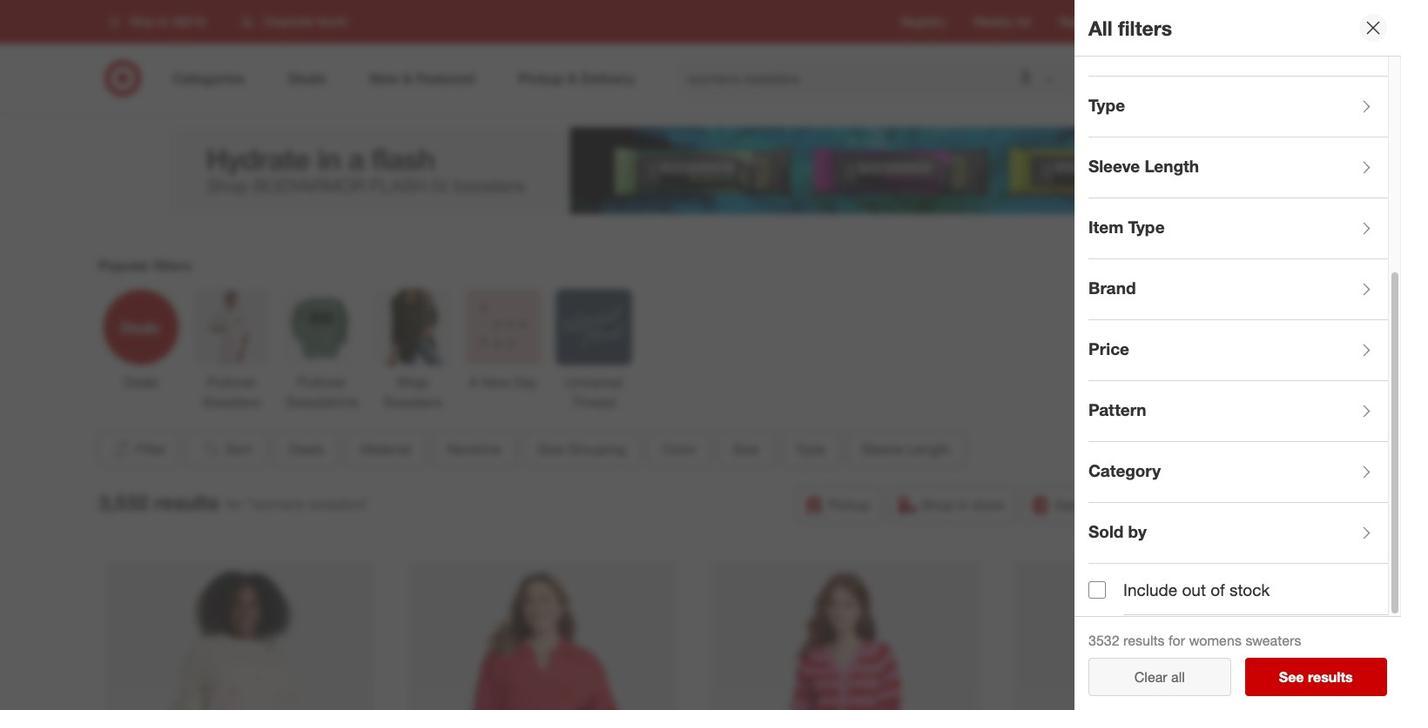 Task type: describe. For each thing, give the bounding box(es) containing it.
pullover sweaters link
[[193, 289, 270, 413]]

material button
[[346, 430, 426, 469]]

store
[[973, 496, 1005, 514]]

a new day link
[[465, 289, 542, 393]]

brand button
[[1089, 260, 1389, 321]]

weekly ad
[[974, 14, 1031, 29]]

clear all button
[[1089, 659, 1231, 697]]

all filters
[[1089, 15, 1173, 40]]

3532 results for womens sweaters
[[1089, 633, 1302, 650]]

redcard
[[1059, 14, 1108, 29]]

weekly
[[974, 14, 1013, 29]]

sweatshirts
[[286, 394, 359, 411]]

sweaters for pullover
[[203, 394, 261, 411]]

include
[[1124, 580, 1178, 600]]

sweaters"
[[309, 496, 369, 513]]

neckline
[[447, 441, 502, 458]]

pickup button
[[797, 486, 882, 524]]

weekly ad link
[[974, 13, 1031, 30]]

0 vertical spatial sleeve length button
[[1089, 138, 1389, 199]]

by
[[1129, 522, 1147, 542]]

wrap sweaters link
[[375, 289, 451, 413]]

price button
[[1089, 321, 1389, 382]]

pullover for pullover sweaters
[[207, 374, 257, 391]]

filters for all filters
[[1119, 15, 1173, 40]]

registry
[[901, 14, 946, 29]]

Include out of stock checkbox
[[1089, 582, 1106, 599]]

sold
[[1089, 522, 1124, 542]]

popular
[[98, 257, 150, 275]]

stock
[[1230, 580, 1271, 600]]

size grouping button
[[523, 430, 641, 469]]

pullover sweatshirts
[[286, 374, 359, 411]]

universal thread
[[565, 374, 623, 411]]

pullover sweaters
[[203, 374, 261, 411]]

neckline button
[[433, 430, 516, 469]]

grouping
[[568, 441, 626, 458]]

see
[[1280, 669, 1305, 687]]

registry link
[[901, 13, 946, 30]]

same day delivery
[[1055, 496, 1173, 514]]

thread
[[572, 394, 616, 411]]

filter button
[[98, 430, 180, 469]]

sweaters
[[1246, 633, 1302, 650]]

pattern
[[1089, 400, 1147, 420]]

2 vertical spatial type
[[796, 441, 826, 458]]

day inside button
[[1095, 496, 1119, 514]]

target circle link
[[1136, 13, 1204, 30]]

target circle
[[1136, 14, 1204, 29]]

material
[[361, 441, 411, 458]]

1 horizontal spatial type button
[[1089, 77, 1389, 138]]

deals button
[[274, 430, 339, 469]]

sleeve length inside all filters dialog
[[1089, 156, 1200, 176]]

search button
[[1072, 59, 1113, 101]]

item type button
[[1089, 199, 1389, 260]]

sponsored
[[1166, 215, 1217, 228]]

0 vertical spatial type
[[1089, 95, 1126, 115]]

length inside all filters dialog
[[1145, 156, 1200, 176]]

3532
[[1089, 633, 1120, 650]]

all
[[1172, 669, 1185, 687]]

for for 3532
[[1169, 633, 1186, 650]]

1 vertical spatial sleeve
[[862, 441, 904, 458]]

brand
[[1089, 278, 1136, 298]]

same day delivery button
[[1023, 486, 1184, 524]]

a
[[469, 374, 478, 391]]

shipping
[[1224, 496, 1279, 514]]

same
[[1055, 496, 1091, 514]]

item type
[[1089, 217, 1165, 237]]

1 vertical spatial length
[[908, 441, 951, 458]]

all
[[1089, 15, 1113, 40]]

shop
[[921, 496, 955, 514]]

circle
[[1173, 14, 1204, 29]]

1 vertical spatial sleeve length
[[862, 441, 951, 458]]

womens
[[1190, 633, 1242, 650]]



Task type: locate. For each thing, give the bounding box(es) containing it.
shop in store
[[921, 496, 1005, 514]]

size button
[[718, 430, 774, 469]]

1 vertical spatial day
[[1095, 496, 1119, 514]]

category button
[[1089, 443, 1389, 504]]

0 vertical spatial results
[[154, 491, 219, 515]]

1 vertical spatial sleeve length button
[[847, 430, 966, 469]]

deals down sweatshirts
[[289, 441, 324, 458]]

0 horizontal spatial sweaters
[[203, 394, 261, 411]]

What can we help you find? suggestions appear below search field
[[678, 59, 1084, 98]]

universal thread link
[[556, 289, 632, 413]]

1 vertical spatial results
[[1124, 633, 1165, 650]]

sleeve length button up sponsored
[[1089, 138, 1389, 199]]

sleeve inside all filters dialog
[[1089, 156, 1140, 176]]

size inside button
[[733, 441, 759, 458]]

for inside all filters dialog
[[1169, 633, 1186, 650]]

category
[[1089, 461, 1161, 481]]

1 sweaters from the left
[[203, 394, 261, 411]]

0 vertical spatial sleeve
[[1089, 156, 1140, 176]]

2 sweaters from the left
[[384, 394, 442, 411]]

1 horizontal spatial filters
[[1119, 15, 1173, 40]]

pullover up sort button
[[207, 374, 257, 391]]

0 horizontal spatial results
[[154, 491, 219, 515]]

all filters dialog
[[1075, 0, 1402, 711]]

include out of stock
[[1124, 580, 1271, 600]]

deals up the filter button
[[124, 374, 159, 391]]

sweaters
[[203, 394, 261, 411], [384, 394, 442, 411]]

results for see
[[1309, 669, 1354, 687]]

1 pullover from the left
[[207, 374, 257, 391]]

sleeve length up item type
[[1089, 156, 1200, 176]]

filters
[[1119, 15, 1173, 40], [154, 257, 191, 275]]

1 horizontal spatial deals
[[289, 441, 324, 458]]

3,532 results for "womens sweaters"
[[98, 491, 369, 515]]

pickup
[[829, 496, 871, 514]]

2 pullover from the left
[[298, 374, 347, 391]]

ad
[[1016, 14, 1031, 29]]

price
[[1089, 339, 1130, 359]]

search
[[1072, 71, 1113, 88]]

0 horizontal spatial for
[[226, 496, 243, 513]]

out
[[1183, 580, 1207, 600]]

sleeve length button up the shop
[[847, 430, 966, 469]]

sleeve
[[1089, 156, 1140, 176], [862, 441, 904, 458]]

1 horizontal spatial type
[[1089, 95, 1126, 115]]

0 vertical spatial day
[[514, 374, 538, 391]]

0 horizontal spatial deals
[[124, 374, 159, 391]]

1 horizontal spatial sleeve
[[1089, 156, 1140, 176]]

0 vertical spatial type button
[[1089, 77, 1389, 138]]

"womens
[[246, 496, 305, 513]]

sold by
[[1089, 522, 1147, 542]]

size grouping
[[538, 441, 626, 458]]

pullover inside pullover sweatshirts
[[298, 374, 347, 391]]

0 horizontal spatial type button
[[781, 430, 840, 469]]

results up clear
[[1124, 633, 1165, 650]]

0 horizontal spatial day
[[514, 374, 538, 391]]

size right color
[[733, 441, 759, 458]]

results for 3,532
[[154, 491, 219, 515]]

3,532
[[98, 491, 149, 515]]

1 horizontal spatial day
[[1095, 496, 1119, 514]]

results right 3,532
[[154, 491, 219, 515]]

size for size
[[733, 441, 759, 458]]

results for 3532
[[1124, 633, 1165, 650]]

see results button
[[1245, 659, 1388, 697]]

clear all
[[1135, 669, 1185, 687]]

0 horizontal spatial length
[[908, 441, 951, 458]]

pullover inside the "pullover sweaters"
[[207, 374, 257, 391]]

0 horizontal spatial size
[[538, 441, 564, 458]]

type down search
[[1089, 95, 1126, 115]]

pullover sweatshirts link
[[284, 289, 361, 413]]

day right new
[[514, 374, 538, 391]]

1 horizontal spatial for
[[1169, 633, 1186, 650]]

women's crewneck pullover valentine's day sweater - a new day™ image
[[105, 562, 374, 711], [105, 562, 374, 711]]

2 size from the left
[[733, 441, 759, 458]]

1 horizontal spatial sleeve length button
[[1089, 138, 1389, 199]]

filters inside dialog
[[1119, 15, 1173, 40]]

filters for popular filters
[[154, 257, 191, 275]]

wrap
[[397, 374, 429, 391]]

day up 'sold'
[[1095, 496, 1119, 514]]

wrap sweaters
[[384, 374, 442, 411]]

a new day
[[469, 374, 538, 391]]

0 horizontal spatial sleeve length
[[862, 441, 951, 458]]

2 horizontal spatial results
[[1309, 669, 1354, 687]]

0 vertical spatial deals
[[124, 374, 159, 391]]

1 horizontal spatial results
[[1124, 633, 1165, 650]]

sleeve length
[[1089, 156, 1200, 176], [862, 441, 951, 458]]

2 vertical spatial results
[[1309, 669, 1354, 687]]

deals inside "button"
[[289, 441, 324, 458]]

pattern button
[[1089, 382, 1389, 443]]

sleeve length button
[[1089, 138, 1389, 199], [847, 430, 966, 469]]

type button
[[1089, 77, 1389, 138], [781, 430, 840, 469]]

shop in store button
[[889, 486, 1016, 524]]

1 horizontal spatial size
[[733, 441, 759, 458]]

1 size from the left
[[538, 441, 564, 458]]

0 vertical spatial length
[[1145, 156, 1200, 176]]

see results
[[1280, 669, 1354, 687]]

sweaters for wrap
[[384, 394, 442, 411]]

women's open collar sweater - ava & viv™ image
[[408, 562, 677, 711], [408, 562, 677, 711]]

1 vertical spatial filters
[[154, 257, 191, 275]]

color button
[[648, 430, 711, 469]]

of
[[1211, 580, 1225, 600]]

0 horizontal spatial sleeve length button
[[847, 430, 966, 469]]

women's button-down cardigan - a new day™ image
[[711, 562, 981, 711], [711, 562, 981, 711]]

for for 3,532
[[226, 496, 243, 513]]

redcard link
[[1059, 13, 1108, 30]]

sleeve length up the shop
[[862, 441, 951, 458]]

0 horizontal spatial filters
[[154, 257, 191, 275]]

women's spring pullover sweater - a new day™ image
[[1015, 562, 1284, 711], [1015, 562, 1284, 711]]

for inside 3,532 results for "womens sweaters"
[[226, 496, 243, 513]]

sleeve up pickup
[[862, 441, 904, 458]]

item
[[1089, 217, 1124, 237]]

sold by button
[[1089, 504, 1389, 565]]

clear
[[1135, 669, 1168, 687]]

0 vertical spatial for
[[226, 496, 243, 513]]

new
[[482, 374, 510, 391]]

universal
[[565, 374, 623, 391]]

sweaters down wrap
[[384, 394, 442, 411]]

type right item
[[1129, 217, 1165, 237]]

results right see at the right bottom
[[1309, 669, 1354, 687]]

pullover up sweatshirts
[[298, 374, 347, 391]]

for left "womens
[[226, 496, 243, 513]]

1 vertical spatial type button
[[781, 430, 840, 469]]

filter
[[136, 441, 166, 458]]

length up the shop
[[908, 441, 951, 458]]

0 horizontal spatial type
[[796, 441, 826, 458]]

length
[[1145, 156, 1200, 176], [908, 441, 951, 458]]

1 vertical spatial for
[[1169, 633, 1186, 650]]

for up all
[[1169, 633, 1186, 650]]

sleeve up item
[[1089, 156, 1140, 176]]

1 horizontal spatial sweaters
[[384, 394, 442, 411]]

sort
[[226, 441, 253, 458]]

size left grouping
[[538, 441, 564, 458]]

pullover for pullover sweatshirts
[[298, 374, 347, 391]]

advertisement element
[[172, 127, 1217, 214]]

1 horizontal spatial length
[[1145, 156, 1200, 176]]

pullover
[[207, 374, 257, 391], [298, 374, 347, 391]]

in
[[958, 496, 969, 514]]

size for size grouping
[[538, 441, 564, 458]]

length up sponsored
[[1145, 156, 1200, 176]]

popular filters
[[98, 257, 191, 275]]

0 vertical spatial filters
[[1119, 15, 1173, 40]]

shipping button
[[1191, 486, 1290, 524]]

size inside "button"
[[538, 441, 564, 458]]

0 horizontal spatial pullover
[[207, 374, 257, 391]]

deals link
[[103, 289, 179, 393]]

0 horizontal spatial sleeve
[[862, 441, 904, 458]]

type up the 'pickup' button
[[796, 441, 826, 458]]

1 horizontal spatial pullover
[[298, 374, 347, 391]]

2 horizontal spatial type
[[1129, 217, 1165, 237]]

sweaters up sort button
[[203, 394, 261, 411]]

results inside button
[[1309, 669, 1354, 687]]

sort button
[[187, 430, 267, 469]]

1 horizontal spatial sleeve length
[[1089, 156, 1200, 176]]

color
[[663, 441, 697, 458]]

target
[[1136, 14, 1169, 29]]

delivery
[[1123, 496, 1173, 514]]

0 vertical spatial sleeve length
[[1089, 156, 1200, 176]]

1 vertical spatial type
[[1129, 217, 1165, 237]]

1 vertical spatial deals
[[289, 441, 324, 458]]



Task type: vqa. For each thing, say whether or not it's contained in the screenshot.
All filters DIALOG
yes



